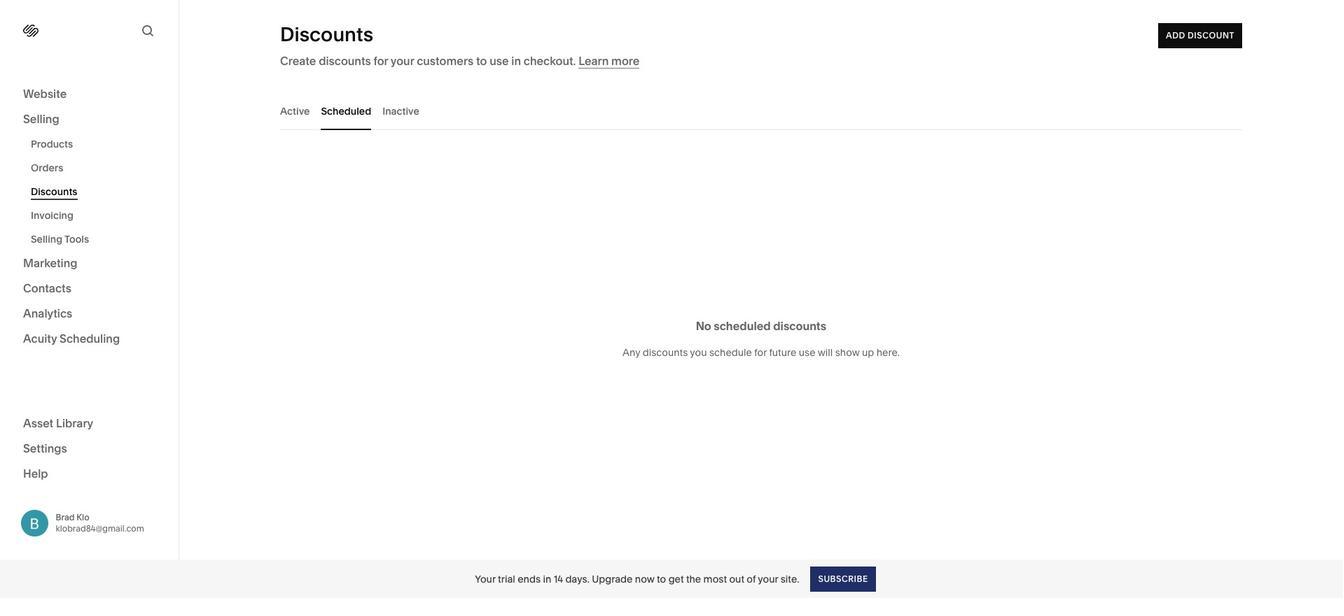 Task type: locate. For each thing, give the bounding box(es) containing it.
0 vertical spatial discounts
[[319, 54, 371, 68]]

marketing link
[[23, 256, 155, 272]]

subscribe
[[818, 574, 868, 584]]

for
[[374, 54, 388, 68], [754, 346, 767, 359]]

discounts
[[280, 22, 373, 46], [31, 186, 77, 198]]

your left customers
[[391, 54, 414, 68]]

selling link
[[23, 111, 155, 128]]

products link
[[31, 132, 163, 156]]

use left checkout.
[[490, 54, 509, 68]]

in left "14"
[[543, 573, 551, 586]]

to left get
[[657, 573, 666, 586]]

1 vertical spatial in
[[543, 573, 551, 586]]

website
[[23, 87, 67, 101]]

acuity scheduling link
[[23, 331, 155, 348]]

asset library link
[[23, 416, 155, 432]]

1 vertical spatial use
[[799, 346, 816, 359]]

0 vertical spatial use
[[490, 54, 509, 68]]

contacts link
[[23, 281, 155, 298]]

selling down website
[[23, 112, 59, 126]]

discounts
[[319, 54, 371, 68], [773, 319, 827, 333], [643, 346, 688, 359]]

your trial ends in 14 days. upgrade now to get the most out of your site.
[[475, 573, 799, 586]]

your
[[391, 54, 414, 68], [758, 573, 778, 586]]

2 vertical spatial discounts
[[643, 346, 688, 359]]

analytics
[[23, 307, 72, 321]]

selling inside selling link
[[23, 112, 59, 126]]

library
[[56, 416, 93, 430]]

your
[[475, 573, 496, 586]]

marketing
[[23, 256, 77, 270]]

customers
[[417, 54, 474, 68]]

discount
[[1188, 30, 1235, 41]]

klo
[[76, 512, 89, 523]]

selling
[[23, 112, 59, 126], [31, 233, 62, 246]]

your right of
[[758, 573, 778, 586]]

1 horizontal spatial for
[[754, 346, 767, 359]]

any
[[623, 346, 640, 359]]

discounts for your
[[319, 54, 371, 68]]

1 vertical spatial selling
[[31, 233, 62, 246]]

discounts left you
[[643, 346, 688, 359]]

0 horizontal spatial discounts
[[31, 186, 77, 198]]

1 vertical spatial discounts
[[773, 319, 827, 333]]

for up the inactive button
[[374, 54, 388, 68]]

discounts up invoicing
[[31, 186, 77, 198]]

up
[[862, 346, 874, 359]]

use
[[490, 54, 509, 68], [799, 346, 816, 359]]

2 horizontal spatial discounts
[[773, 319, 827, 333]]

tab list
[[280, 92, 1242, 130]]

settings link
[[23, 441, 155, 458]]

orders link
[[31, 156, 163, 180]]

tab list containing active
[[280, 92, 1242, 130]]

discounts up create at the left top of page
[[280, 22, 373, 46]]

scheduling
[[60, 332, 120, 346]]

create
[[280, 54, 316, 68]]

brad klo klobrad84@gmail.com
[[56, 512, 144, 534]]

for left future
[[754, 346, 767, 359]]

brad
[[56, 512, 75, 523]]

selling for selling
[[23, 112, 59, 126]]

1 horizontal spatial to
[[657, 573, 666, 586]]

use left will at the bottom right of page
[[799, 346, 816, 359]]

0 horizontal spatial to
[[476, 54, 487, 68]]

1 horizontal spatial your
[[758, 573, 778, 586]]

to right customers
[[476, 54, 487, 68]]

1 horizontal spatial use
[[799, 346, 816, 359]]

1 vertical spatial to
[[657, 573, 666, 586]]

0 horizontal spatial in
[[511, 54, 521, 68]]

0 horizontal spatial discounts
[[319, 54, 371, 68]]

acuity scheduling
[[23, 332, 120, 346]]

website link
[[23, 86, 155, 103]]

help
[[23, 467, 48, 481]]

0 vertical spatial discounts
[[280, 22, 373, 46]]

0 vertical spatial selling
[[23, 112, 59, 126]]

1 horizontal spatial discounts
[[280, 22, 373, 46]]

active button
[[280, 92, 310, 130]]

selling up marketing
[[31, 233, 62, 246]]

1 horizontal spatial in
[[543, 573, 551, 586]]

trial
[[498, 573, 515, 586]]

get
[[669, 573, 684, 586]]

days.
[[565, 573, 590, 586]]

discounts up future
[[773, 319, 827, 333]]

discounts right create at the left top of page
[[319, 54, 371, 68]]

help link
[[23, 466, 48, 481]]

discounts for schedule
[[643, 346, 688, 359]]

in
[[511, 54, 521, 68], [543, 573, 551, 586]]

no scheduled discounts
[[696, 319, 827, 333]]

selling for selling tools
[[31, 233, 62, 246]]

0 vertical spatial for
[[374, 54, 388, 68]]

in left checkout.
[[511, 54, 521, 68]]

scheduled
[[321, 105, 371, 117]]

0 vertical spatial your
[[391, 54, 414, 68]]

0 horizontal spatial use
[[490, 54, 509, 68]]

site.
[[781, 573, 799, 586]]

selling inside selling tools link
[[31, 233, 62, 246]]

1 horizontal spatial discounts
[[643, 346, 688, 359]]

now
[[635, 573, 655, 586]]

to
[[476, 54, 487, 68], [657, 573, 666, 586]]



Task type: describe. For each thing, give the bounding box(es) containing it.
1 vertical spatial for
[[754, 346, 767, 359]]

products
[[31, 138, 73, 151]]

use for in
[[490, 54, 509, 68]]

upgrade
[[592, 573, 633, 586]]

show
[[835, 346, 860, 359]]

orders
[[31, 162, 63, 174]]

use for will
[[799, 346, 816, 359]]

0 horizontal spatial your
[[391, 54, 414, 68]]

you
[[690, 346, 707, 359]]

inactive
[[382, 105, 419, 117]]

add discount
[[1166, 30, 1235, 41]]

tools
[[64, 233, 89, 246]]

acuity
[[23, 332, 57, 346]]

future
[[769, 346, 796, 359]]

inactive button
[[382, 92, 419, 130]]

active
[[280, 105, 310, 117]]

invoicing
[[31, 209, 74, 222]]

discounts link
[[31, 180, 163, 204]]

will
[[818, 346, 833, 359]]

more
[[611, 54, 640, 68]]

schedule
[[709, 346, 752, 359]]

learn
[[579, 54, 609, 68]]

0 vertical spatial in
[[511, 54, 521, 68]]

learn more link
[[579, 54, 640, 69]]

selling tools link
[[31, 228, 163, 251]]

selling tools
[[31, 233, 89, 246]]

asset
[[23, 416, 53, 430]]

any discounts you schedule for future use will show up here.
[[623, 346, 900, 359]]

14
[[554, 573, 563, 586]]

1 vertical spatial discounts
[[31, 186, 77, 198]]

klobrad84@gmail.com
[[56, 524, 144, 534]]

scheduled
[[714, 319, 771, 333]]

ends
[[518, 573, 541, 586]]

most
[[704, 573, 727, 586]]

analytics link
[[23, 306, 155, 323]]

contacts
[[23, 282, 71, 296]]

of
[[747, 573, 756, 586]]

no
[[696, 319, 711, 333]]

scheduled button
[[321, 92, 371, 130]]

0 vertical spatial to
[[476, 54, 487, 68]]

the
[[686, 573, 701, 586]]

0 horizontal spatial for
[[374, 54, 388, 68]]

add
[[1166, 30, 1185, 41]]

here.
[[877, 346, 900, 359]]

invoicing link
[[31, 204, 163, 228]]

settings
[[23, 442, 67, 456]]

checkout.
[[524, 54, 576, 68]]

subscribe button
[[811, 567, 876, 592]]

create discounts for your customers to use in checkout. learn more
[[280, 54, 640, 68]]

1 vertical spatial your
[[758, 573, 778, 586]]

asset library
[[23, 416, 93, 430]]

out
[[729, 573, 744, 586]]

add discount button
[[1158, 23, 1242, 48]]



Task type: vqa. For each thing, say whether or not it's contained in the screenshot.
that
no



